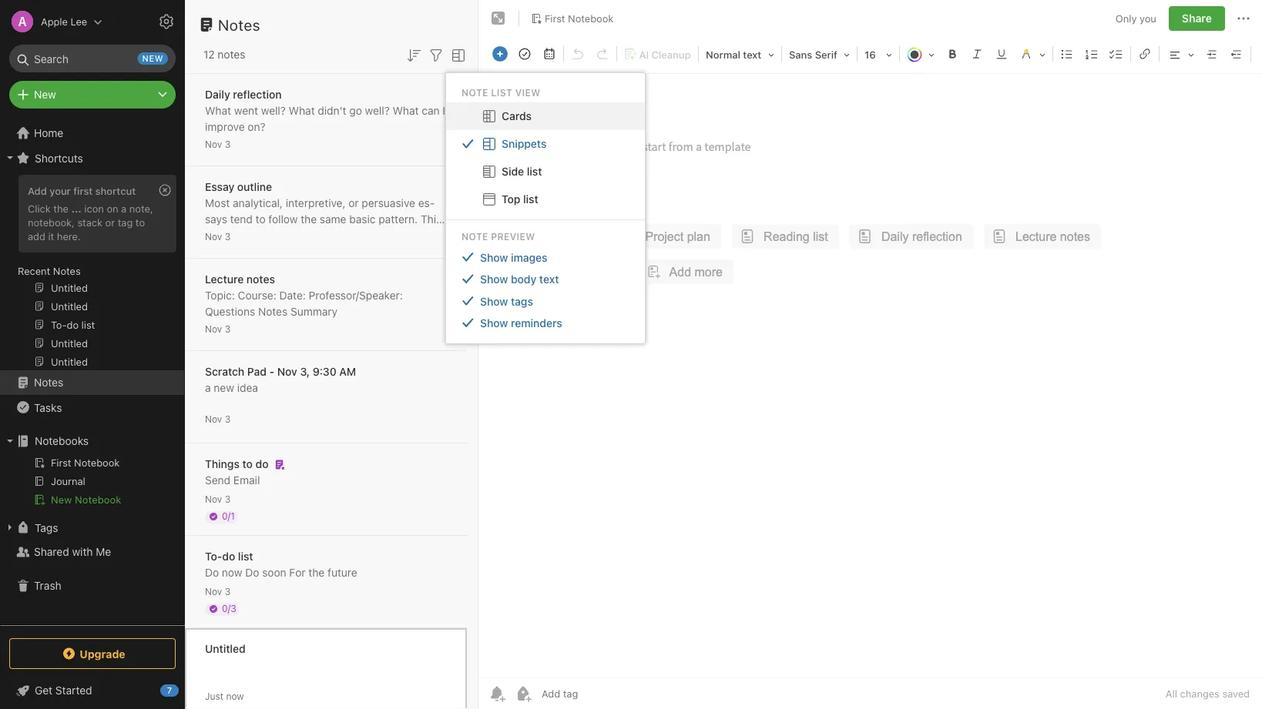 Task type: vqa. For each thing, say whether or not it's contained in the screenshot.


Task type: describe. For each thing, give the bounding box(es) containing it.
checklist image
[[1106, 43, 1127, 65]]

bulleted list image
[[1057, 43, 1078, 65]]

indent image
[[1201, 43, 1223, 65]]

recent notes
[[18, 265, 81, 277]]

add filters image
[[427, 46, 445, 65]]

show for show body text
[[480, 273, 508, 286]]

i
[[443, 104, 445, 117]]

professor/speaker:
[[309, 289, 403, 302]]

course:
[[238, 289, 276, 302]]

notes up tasks
[[34, 376, 63, 389]]

Insert field
[[489, 43, 512, 65]]

get
[[35, 685, 52, 697]]

1 well? from the left
[[261, 104, 286, 117]]

shortcuts
[[35, 152, 83, 164]]

top list
[[502, 193, 538, 205]]

images
[[511, 251, 548, 264]]

or inside most analytical, interpretive, or persuasive es says tend to follow the same basic pattern. this structure should help you formulate effective outlines for most ...
[[349, 197, 359, 210]]

list for side list
[[527, 165, 542, 178]]

icon on a note, notebook, stack or tag to add it here.
[[28, 203, 153, 242]]

Sort options field
[[405, 45, 423, 65]]

upgrade
[[80, 648, 125, 661]]

add your first shortcut
[[28, 185, 136, 197]]

top
[[502, 193, 520, 205]]

me
[[96, 546, 111, 559]]

saved
[[1223, 689, 1250, 700]]

new notebook button
[[0, 491, 184, 509]]

0/1
[[222, 511, 235, 522]]

all
[[1166, 689, 1178, 700]]

should
[[253, 229, 287, 242]]

expand note image
[[489, 9, 508, 28]]

1 horizontal spatial to
[[242, 458, 253, 471]]

daily reflection
[[205, 88, 282, 101]]

this
[[421, 213, 442, 226]]

nov down improve
[[205, 139, 222, 150]]

dropdown list menu containing cards
[[446, 102, 645, 213]]

add
[[28, 230, 45, 242]]

the up notebook,
[[53, 203, 69, 214]]

Heading level field
[[701, 43, 780, 66]]

3 for topic: course: date: professor/speaker: questions notes summary
[[225, 324, 231, 335]]

12 notes
[[203, 48, 245, 61]]

soon
[[262, 567, 286, 580]]

1 horizontal spatial do
[[256, 458, 269, 471]]

started
[[55, 685, 92, 697]]

serif
[[815, 49, 838, 60]]

lecture
[[205, 273, 244, 286]]

structure
[[205, 229, 250, 242]]

tags button
[[0, 516, 184, 540]]

3 for most analytical, interpretive, or persuasive es says tend to follow the same basic pattern. this structure should help you formulate effective outlines for most ...
[[225, 232, 231, 242]]

bold image
[[942, 43, 963, 65]]

Account field
[[0, 6, 103, 37]]

most analytical, interpretive, or persuasive es says tend to follow the same basic pattern. this structure should help you formulate effective outlines for most ...
[[205, 197, 442, 258]]

tree containing home
[[0, 121, 185, 625]]

nov down 'a new idea'
[[205, 414, 222, 425]]

notebooks
[[35, 435, 89, 448]]

untitled
[[205, 643, 246, 656]]

nov 3 for most analytical, interpretive, or persuasive es says tend to follow the same basic pattern. this structure should help you formulate effective outlines for most ...
[[205, 232, 231, 242]]

show reminders link
[[446, 312, 645, 334]]

expand tags image
[[4, 522, 16, 534]]

notes right 'recent'
[[53, 265, 81, 277]]

it
[[48, 230, 54, 242]]

interpretive,
[[286, 197, 346, 210]]

nov down send
[[205, 494, 222, 505]]

new for new
[[34, 88, 56, 101]]

dropdown list menu containing show images
[[446, 246, 645, 334]]

lee
[[71, 16, 87, 27]]

trash link
[[0, 574, 184, 599]]

numbered list image
[[1081, 43, 1103, 65]]

3 what from the left
[[393, 104, 419, 117]]

5 3 from the top
[[225, 494, 231, 505]]

9:30
[[313, 366, 337, 378]]

most
[[264, 245, 289, 258]]

you inside note window element
[[1140, 13, 1157, 24]]

notes for 12 notes
[[218, 48, 245, 61]]

effective
[[385, 229, 429, 242]]

things
[[205, 458, 240, 471]]

notes inside topic: course: date: professor/speaker: questions notes summary
[[258, 306, 288, 318]]

tag
[[118, 216, 133, 228]]

notebook for first notebook
[[568, 12, 614, 24]]

Note Editor text field
[[479, 74, 1262, 678]]

es
[[418, 197, 435, 210]]

note for note list view
[[462, 87, 488, 98]]

icon
[[84, 203, 104, 214]]

a new idea
[[205, 382, 258, 395]]

Search text field
[[20, 45, 165, 72]]

help
[[290, 229, 311, 242]]

stack
[[77, 216, 103, 228]]

6 3 from the top
[[225, 587, 231, 598]]

new inside note list element
[[214, 382, 234, 395]]

new notebook group
[[0, 454, 184, 516]]

daily
[[205, 88, 230, 101]]

topic: course: date: professor/speaker: questions notes summary
[[205, 289, 403, 318]]

3 for what went well? what didn't go well? what can i improve on?
[[225, 139, 231, 150]]

only
[[1116, 13, 1137, 24]]

notes up the 12 notes in the left of the page
[[218, 15, 261, 34]]

cards menu item
[[446, 102, 645, 130]]

with
[[72, 546, 93, 559]]

to-
[[205, 551, 222, 563]]

just
[[205, 692, 224, 702]]

do inside to-do list do now do soon for the future
[[222, 551, 235, 563]]

questions
[[205, 306, 255, 318]]

lecture notes
[[205, 273, 275, 286]]

top list link
[[446, 186, 645, 213]]

topic:
[[205, 289, 235, 302]]

analytical,
[[233, 197, 283, 210]]

note list view
[[462, 87, 541, 98]]

shared
[[34, 546, 69, 559]]

nov down questions
[[205, 324, 222, 335]]

email
[[233, 474, 260, 487]]

says
[[205, 197, 435, 226]]

reflection
[[233, 88, 282, 101]]

tags
[[35, 522, 58, 534]]

add tag image
[[514, 685, 533, 704]]

same
[[320, 213, 346, 226]]

cards
[[502, 109, 532, 122]]

3 for a new idea
[[225, 414, 231, 425]]

list for top list
[[523, 193, 538, 205]]

a inside icon on a note, notebook, stack or tag to add it here.
[[121, 203, 127, 214]]

apple
[[41, 16, 68, 27]]

shared with me
[[34, 546, 111, 559]]

2 well? from the left
[[365, 104, 390, 117]]

view
[[515, 87, 541, 98]]

body
[[511, 273, 537, 286]]

note list element
[[185, 0, 479, 710]]

5 nov 3 from the top
[[205, 494, 231, 505]]

snippets link
[[446, 130, 645, 158]]

group containing add your first shortcut
[[0, 170, 184, 377]]

new inside 'search box'
[[142, 54, 163, 64]]

more actions image
[[1235, 9, 1253, 28]]



Task type: locate. For each thing, give the bounding box(es) containing it.
text inside show body text link
[[539, 273, 559, 286]]

the right the for
[[309, 567, 325, 580]]

1 vertical spatial do
[[222, 551, 235, 563]]

show body text
[[480, 273, 559, 286]]

... inside most analytical, interpretive, or persuasive es says tend to follow the same basic pattern. this structure should help you formulate effective outlines for most ...
[[292, 245, 301, 258]]

date:
[[279, 289, 306, 302]]

3 up 'outlines'
[[225, 232, 231, 242]]

what went well? what didn't go well? what can i improve on?
[[205, 104, 445, 133]]

notebook,
[[28, 216, 75, 228]]

2 what from the left
[[289, 104, 315, 117]]

0 vertical spatial note
[[462, 87, 488, 98]]

show
[[480, 251, 508, 264], [480, 273, 508, 286], [480, 295, 508, 308], [480, 317, 508, 330]]

what down daily
[[205, 104, 231, 117]]

16
[[865, 49, 876, 60]]

nov 3 for what went well? what didn't go well? what can i improve on?
[[205, 139, 231, 150]]

new down scratch
[[214, 382, 234, 395]]

tags
[[511, 295, 533, 308]]

side list link
[[446, 158, 645, 186]]

0 horizontal spatial or
[[105, 216, 115, 228]]

3 3 from the top
[[225, 324, 231, 335]]

new search field
[[20, 45, 168, 72]]

new button
[[9, 81, 176, 109]]

3
[[225, 139, 231, 150], [225, 232, 231, 242], [225, 324, 231, 335], [225, 414, 231, 425], [225, 494, 231, 505], [225, 587, 231, 598]]

a down scratch
[[205, 382, 211, 395]]

or inside icon on a note, notebook, stack or tag to add it here.
[[105, 216, 115, 228]]

notes up course:
[[247, 273, 275, 286]]

1 horizontal spatial a
[[205, 382, 211, 395]]

new inside button
[[51, 494, 72, 506]]

1 horizontal spatial ...
[[292, 245, 301, 258]]

new inside popup button
[[34, 88, 56, 101]]

notes for lecture notes
[[247, 273, 275, 286]]

notebook
[[568, 12, 614, 24], [75, 494, 121, 506]]

1 vertical spatial now
[[226, 692, 244, 702]]

to
[[256, 213, 266, 226], [136, 216, 145, 228], [242, 458, 253, 471]]

1 what from the left
[[205, 104, 231, 117]]

0 vertical spatial new
[[142, 54, 163, 64]]

Alignment field
[[1161, 43, 1200, 66]]

7
[[167, 686, 172, 696]]

nov 3 down send
[[205, 494, 231, 505]]

go
[[349, 104, 362, 117]]

list right top
[[523, 193, 538, 205]]

note,
[[129, 203, 153, 214]]

new
[[34, 88, 56, 101], [51, 494, 72, 506]]

1 horizontal spatial notebook
[[568, 12, 614, 24]]

4 show from the top
[[480, 317, 508, 330]]

0 vertical spatial a
[[121, 203, 127, 214]]

home link
[[0, 121, 185, 146]]

to inside icon on a note, notebook, stack or tag to add it here.
[[136, 216, 145, 228]]

2 nov 3 from the top
[[205, 232, 231, 242]]

0 horizontal spatial what
[[205, 104, 231, 117]]

didn't
[[318, 104, 346, 117]]

nov 3 down questions
[[205, 324, 231, 335]]

note preview
[[462, 231, 535, 242]]

improve
[[205, 121, 245, 133]]

you right only
[[1140, 13, 1157, 24]]

reminders
[[511, 317, 562, 330]]

2 horizontal spatial to
[[256, 213, 266, 226]]

normal text
[[706, 49, 762, 60]]

now inside to-do list do now do soon for the future
[[222, 567, 242, 580]]

0 vertical spatial you
[[1140, 13, 1157, 24]]

3 down improve
[[225, 139, 231, 150]]

task image
[[514, 43, 536, 65]]

Font family field
[[784, 43, 855, 66]]

nov 3 for a new idea
[[205, 414, 231, 425]]

settings image
[[157, 12, 176, 31]]

3 nov 3 from the top
[[205, 324, 231, 335]]

0 vertical spatial do
[[256, 458, 269, 471]]

am
[[339, 366, 356, 378]]

show images
[[480, 251, 548, 264]]

1 horizontal spatial text
[[743, 49, 762, 60]]

0 vertical spatial ...
[[71, 203, 82, 214]]

1 vertical spatial or
[[105, 216, 115, 228]]

you
[[1140, 13, 1157, 24], [314, 229, 332, 242]]

1 3 from the top
[[225, 139, 231, 150]]

send email
[[205, 474, 260, 487]]

0 vertical spatial list
[[527, 165, 542, 178]]

first
[[545, 12, 565, 24]]

1 vertical spatial new
[[51, 494, 72, 506]]

nov up 'outlines'
[[205, 232, 222, 242]]

show left tags
[[480, 295, 508, 308]]

1 show from the top
[[480, 251, 508, 264]]

do left soon
[[245, 567, 259, 580]]

formulate
[[335, 229, 382, 242]]

4 3 from the top
[[225, 414, 231, 425]]

0 horizontal spatial do
[[222, 551, 235, 563]]

1 vertical spatial list
[[523, 193, 538, 205]]

do
[[256, 458, 269, 471], [222, 551, 235, 563]]

View options field
[[445, 45, 468, 65]]

Add tag field
[[540, 688, 656, 701]]

nov 3 down 'a new idea'
[[205, 414, 231, 425]]

a inside note list element
[[205, 382, 211, 395]]

1 horizontal spatial notes
[[247, 273, 275, 286]]

now
[[222, 567, 242, 580], [226, 692, 244, 702]]

-
[[269, 366, 274, 378]]

or down on
[[105, 216, 115, 228]]

note window element
[[479, 0, 1262, 710]]

or
[[349, 197, 359, 210], [105, 216, 115, 228]]

More actions field
[[1235, 6, 1253, 31]]

1 vertical spatial new
[[214, 382, 234, 395]]

nov 3 up 0/3
[[205, 587, 231, 598]]

sans serif
[[789, 49, 838, 60]]

a right on
[[121, 203, 127, 214]]

the inside most analytical, interpretive, or persuasive es says tend to follow the same basic pattern. this structure should help you formulate effective outlines for most ...
[[301, 213, 317, 226]]

what left can
[[393, 104, 419, 117]]

0 horizontal spatial new
[[142, 54, 163, 64]]

do up email
[[256, 458, 269, 471]]

1 vertical spatial you
[[314, 229, 332, 242]]

nov 3 for topic: course: date: professor/speaker: questions notes summary
[[205, 324, 231, 335]]

show tags link
[[446, 290, 645, 312]]

Font size field
[[859, 43, 898, 66]]

the inside to-do list do now do soon for the future
[[309, 567, 325, 580]]

notebook for new notebook
[[75, 494, 121, 506]]

preview
[[491, 231, 535, 242]]

1 dropdown list menu from the top
[[446, 102, 645, 213]]

here.
[[57, 230, 81, 242]]

group
[[0, 170, 184, 377]]

note for note preview
[[462, 231, 488, 242]]

note left list
[[462, 87, 488, 98]]

or up basic
[[349, 197, 359, 210]]

text right normal
[[743, 49, 762, 60]]

0 horizontal spatial a
[[121, 203, 127, 214]]

12
[[203, 48, 215, 61]]

only you
[[1116, 13, 1157, 24]]

1 do from the left
[[205, 567, 219, 580]]

expand notebooks image
[[4, 435, 16, 448]]

sans
[[789, 49, 812, 60]]

0 horizontal spatial to
[[136, 216, 145, 228]]

click the ...
[[28, 203, 82, 214]]

what
[[205, 104, 231, 117], [289, 104, 315, 117], [393, 104, 419, 117]]

new
[[142, 54, 163, 64], [214, 382, 234, 395]]

tasks button
[[0, 395, 184, 420]]

show reminders
[[480, 317, 562, 330]]

notes down course:
[[258, 306, 288, 318]]

follow
[[268, 213, 298, 226]]

click to collapse image
[[179, 681, 191, 700]]

to down analytical,
[[256, 213, 266, 226]]

1 horizontal spatial what
[[289, 104, 315, 117]]

1 vertical spatial text
[[539, 273, 559, 286]]

0 vertical spatial text
[[743, 49, 762, 60]]

1 horizontal spatial new
[[214, 382, 234, 395]]

1 vertical spatial a
[[205, 382, 211, 395]]

now right the just
[[226, 692, 244, 702]]

notebook inside group
[[75, 494, 121, 506]]

dropdown list menu
[[446, 102, 645, 213], [446, 246, 645, 334]]

on
[[107, 203, 118, 214]]

3 up 0/3
[[225, 587, 231, 598]]

0 horizontal spatial text
[[539, 273, 559, 286]]

things to do
[[205, 458, 269, 471]]

notebook inside note window element
[[568, 12, 614, 24]]

idea
[[237, 382, 258, 395]]

2 vertical spatial list
[[238, 551, 253, 563]]

nov 3 down improve
[[205, 139, 231, 150]]

to for says
[[256, 213, 266, 226]]

add
[[28, 185, 47, 197]]

2 do from the left
[[245, 567, 259, 580]]

went
[[234, 104, 258, 117]]

6 nov 3 from the top
[[205, 587, 231, 598]]

tend
[[230, 213, 253, 226]]

essay outline
[[205, 181, 272, 193]]

new for new notebook
[[51, 494, 72, 506]]

do down the to-
[[205, 567, 219, 580]]

well? right go
[[365, 104, 390, 117]]

3 up "0/1"
[[225, 494, 231, 505]]

italic image
[[966, 43, 988, 65]]

... left 'icon'
[[71, 203, 82, 214]]

1 horizontal spatial or
[[349, 197, 359, 210]]

to inside most analytical, interpretive, or persuasive es says tend to follow the same basic pattern. this structure should help you formulate effective outlines for most ...
[[256, 213, 266, 226]]

note left preview
[[462, 231, 488, 242]]

3 down 'a new idea'
[[225, 414, 231, 425]]

upgrade button
[[9, 639, 176, 670]]

text inside heading level field
[[743, 49, 762, 60]]

basic
[[349, 213, 376, 226]]

Font color field
[[902, 43, 940, 66]]

show down "note preview" at the top of the page
[[480, 251, 508, 264]]

side
[[502, 165, 524, 178]]

outdent image
[[1226, 43, 1248, 65]]

insert link image
[[1134, 43, 1156, 65]]

notebook right first
[[568, 12, 614, 24]]

to-do list do now do soon for the future
[[205, 551, 357, 580]]

0 horizontal spatial ...
[[71, 203, 82, 214]]

the down interpretive,
[[301, 213, 317, 226]]

1 vertical spatial dropdown list menu
[[446, 246, 645, 334]]

1 horizontal spatial well?
[[365, 104, 390, 117]]

1 vertical spatial notebook
[[75, 494, 121, 506]]

well? down reflection
[[261, 104, 286, 117]]

to up email
[[242, 458, 253, 471]]

what left didn't
[[289, 104, 315, 117]]

Help and Learning task checklist field
[[0, 679, 185, 704]]

0 vertical spatial now
[[222, 567, 242, 580]]

pad
[[247, 366, 267, 378]]

list
[[527, 165, 542, 178], [523, 193, 538, 205], [238, 551, 253, 563]]

More field
[[1253, 43, 1262, 65]]

notes right '12'
[[218, 48, 245, 61]]

text down show images link
[[539, 273, 559, 286]]

2 show from the top
[[480, 273, 508, 286]]

side list
[[502, 165, 542, 178]]

can
[[422, 104, 440, 117]]

to for or
[[136, 216, 145, 228]]

3 show from the top
[[480, 295, 508, 308]]

tasks
[[34, 401, 62, 414]]

0 vertical spatial notes
[[218, 48, 245, 61]]

new down settings image
[[142, 54, 163, 64]]

0 vertical spatial new
[[34, 88, 56, 101]]

0 horizontal spatial notebook
[[75, 494, 121, 506]]

2 dropdown list menu from the top
[[446, 246, 645, 334]]

1 vertical spatial ...
[[292, 245, 301, 258]]

click
[[28, 203, 51, 214]]

show for show images
[[480, 251, 508, 264]]

scratch
[[205, 366, 244, 378]]

notebook up tags button
[[75, 494, 121, 506]]

tree
[[0, 121, 185, 625]]

nov
[[205, 139, 222, 150], [205, 232, 222, 242], [205, 324, 222, 335], [277, 366, 297, 378], [205, 414, 222, 425], [205, 494, 222, 505], [205, 587, 222, 598]]

1 horizontal spatial do
[[245, 567, 259, 580]]

4 nov 3 from the top
[[205, 414, 231, 425]]

new up tags at the bottom of page
[[51, 494, 72, 506]]

first notebook button
[[526, 8, 619, 29]]

now down the to-
[[222, 567, 242, 580]]

1 horizontal spatial you
[[1140, 13, 1157, 24]]

for
[[247, 245, 261, 258]]

first
[[73, 185, 93, 197]]

all changes saved
[[1166, 689, 1250, 700]]

0 vertical spatial notebook
[[568, 12, 614, 24]]

1 vertical spatial notes
[[247, 273, 275, 286]]

list right the to-
[[238, 551, 253, 563]]

new up home
[[34, 88, 56, 101]]

essay
[[205, 181, 234, 193]]

first notebook
[[545, 12, 614, 24]]

nov up 0/3
[[205, 587, 222, 598]]

0 vertical spatial dropdown list menu
[[446, 102, 645, 213]]

do down "0/1"
[[222, 551, 235, 563]]

Highlight field
[[1014, 43, 1051, 66]]

underline image
[[991, 43, 1013, 65]]

1 nov 3 from the top
[[205, 139, 231, 150]]

Add filters field
[[427, 45, 445, 65]]

0 horizontal spatial well?
[[261, 104, 286, 117]]

scratch pad - nov 3, 9:30 am
[[205, 366, 356, 378]]

3 down questions
[[225, 324, 231, 335]]

shortcuts button
[[0, 146, 184, 170]]

... inside group
[[71, 203, 82, 214]]

add a reminder image
[[488, 685, 506, 704]]

you inside most analytical, interpretive, or persuasive es says tend to follow the same basic pattern. this structure should help you formulate effective outlines for most ...
[[314, 229, 332, 242]]

0 horizontal spatial you
[[314, 229, 332, 242]]

nov right the -
[[277, 366, 297, 378]]

show up show tags
[[480, 273, 508, 286]]

calendar event image
[[539, 43, 560, 65]]

persuasive
[[362, 197, 415, 210]]

trash
[[34, 580, 61, 593]]

... down help
[[292, 245, 301, 258]]

to down note,
[[136, 216, 145, 228]]

0 vertical spatial or
[[349, 197, 359, 210]]

list inside to-do list do now do soon for the future
[[238, 551, 253, 563]]

0 horizontal spatial do
[[205, 567, 219, 580]]

show down show tags
[[480, 317, 508, 330]]

nov 3 up 'outlines'
[[205, 232, 231, 242]]

note
[[462, 87, 488, 98], [462, 231, 488, 242]]

0 horizontal spatial notes
[[218, 48, 245, 61]]

you down same
[[314, 229, 332, 242]]

most
[[205, 197, 230, 210]]

2 note from the top
[[462, 231, 488, 242]]

list right side on the top left of the page
[[527, 165, 542, 178]]

1 vertical spatial note
[[462, 231, 488, 242]]

the
[[53, 203, 69, 214], [301, 213, 317, 226], [309, 567, 325, 580]]

show tags
[[480, 295, 533, 308]]

2 horizontal spatial what
[[393, 104, 419, 117]]

send
[[205, 474, 230, 487]]

show for show reminders
[[480, 317, 508, 330]]

2 3 from the top
[[225, 232, 231, 242]]

show for show tags
[[480, 295, 508, 308]]

1 note from the top
[[462, 87, 488, 98]]

summary
[[291, 306, 338, 318]]

shared with me link
[[0, 540, 184, 565]]



